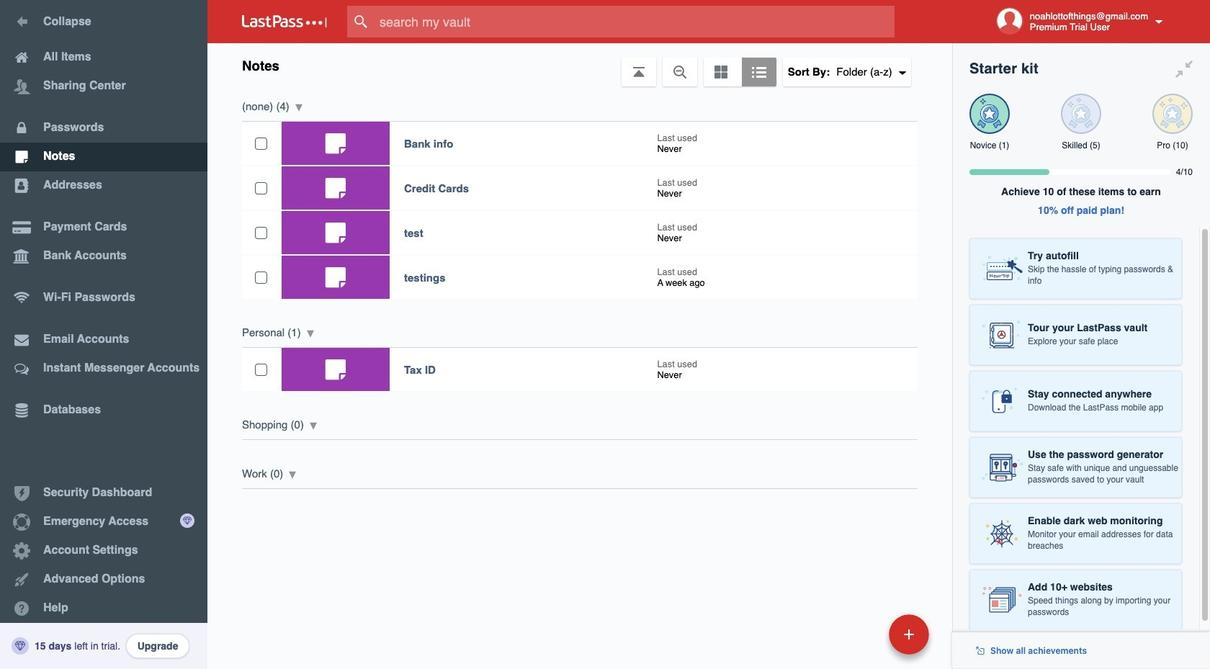 Task type: describe. For each thing, give the bounding box(es) containing it.
search my vault text field
[[347, 6, 923, 37]]

new item navigation
[[790, 610, 938, 669]]

new item element
[[790, 614, 934, 655]]



Task type: locate. For each thing, give the bounding box(es) containing it.
Search search field
[[347, 6, 923, 37]]

main navigation navigation
[[0, 0, 207, 669]]

vault options navigation
[[207, 43, 952, 86]]

lastpass image
[[242, 15, 327, 28]]



Task type: vqa. For each thing, say whether or not it's contained in the screenshot.
New item element
yes



